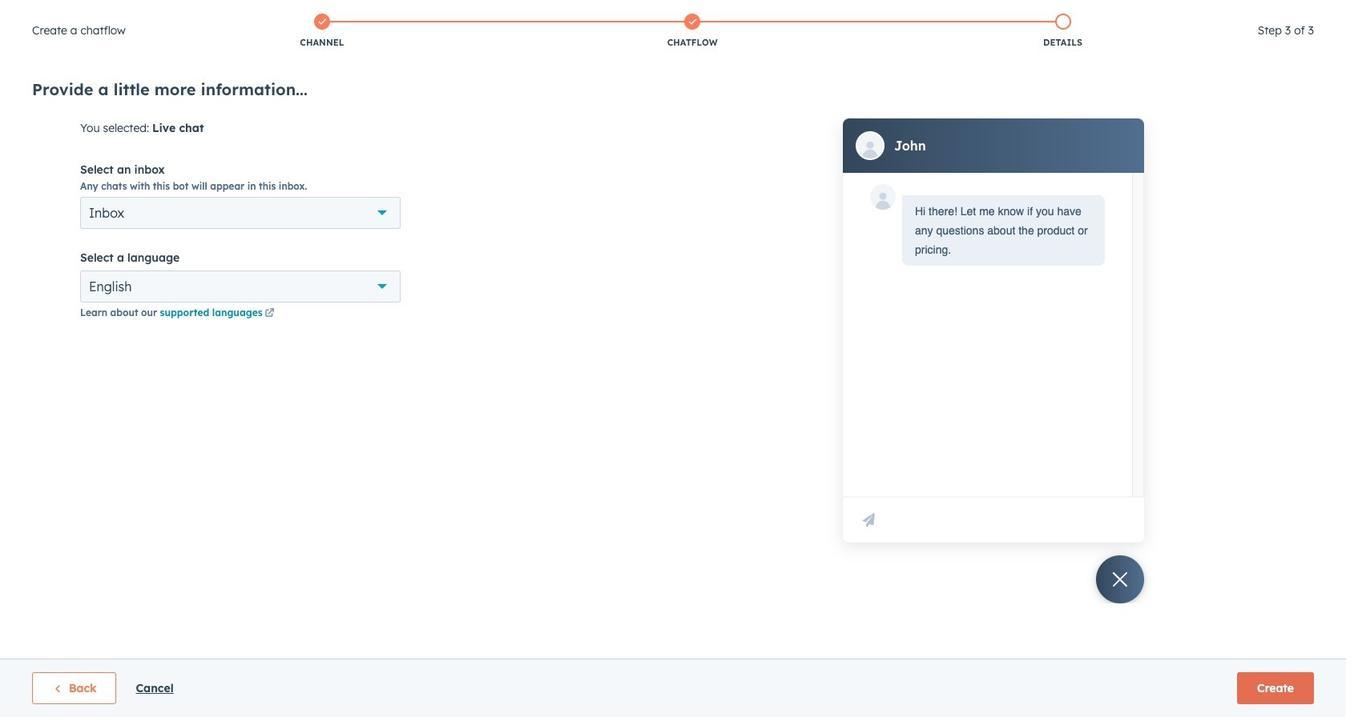 Task type: locate. For each thing, give the bounding box(es) containing it.
1 horizontal spatial menu item
[[1220, 0, 1327, 26]]

0 horizontal spatial menu item
[[1070, 0, 1099, 26]]

list
[[137, 10, 1248, 52]]

menu item
[[1070, 0, 1099, 26], [1220, 0, 1327, 26]]

link opens in a new window image
[[265, 309, 274, 319]]

Search HubSpot search field
[[1109, 34, 1290, 61]]

menu
[[993, 0, 1327, 26]]



Task type: vqa. For each thing, say whether or not it's contained in the screenshot.
CHANNEL completed list item at the left of page
yes



Task type: describe. For each thing, give the bounding box(es) containing it.
agent says: hi there! let me know if you have any questions about the product or pricing. element
[[915, 202, 1092, 260]]

2 menu item from the left
[[1220, 0, 1327, 26]]

1 menu item from the left
[[1070, 0, 1099, 26]]

details list item
[[878, 10, 1248, 52]]

chatflow completed list item
[[507, 10, 878, 52]]

channel completed list item
[[137, 10, 507, 52]]

link opens in a new window image
[[265, 307, 274, 321]]



